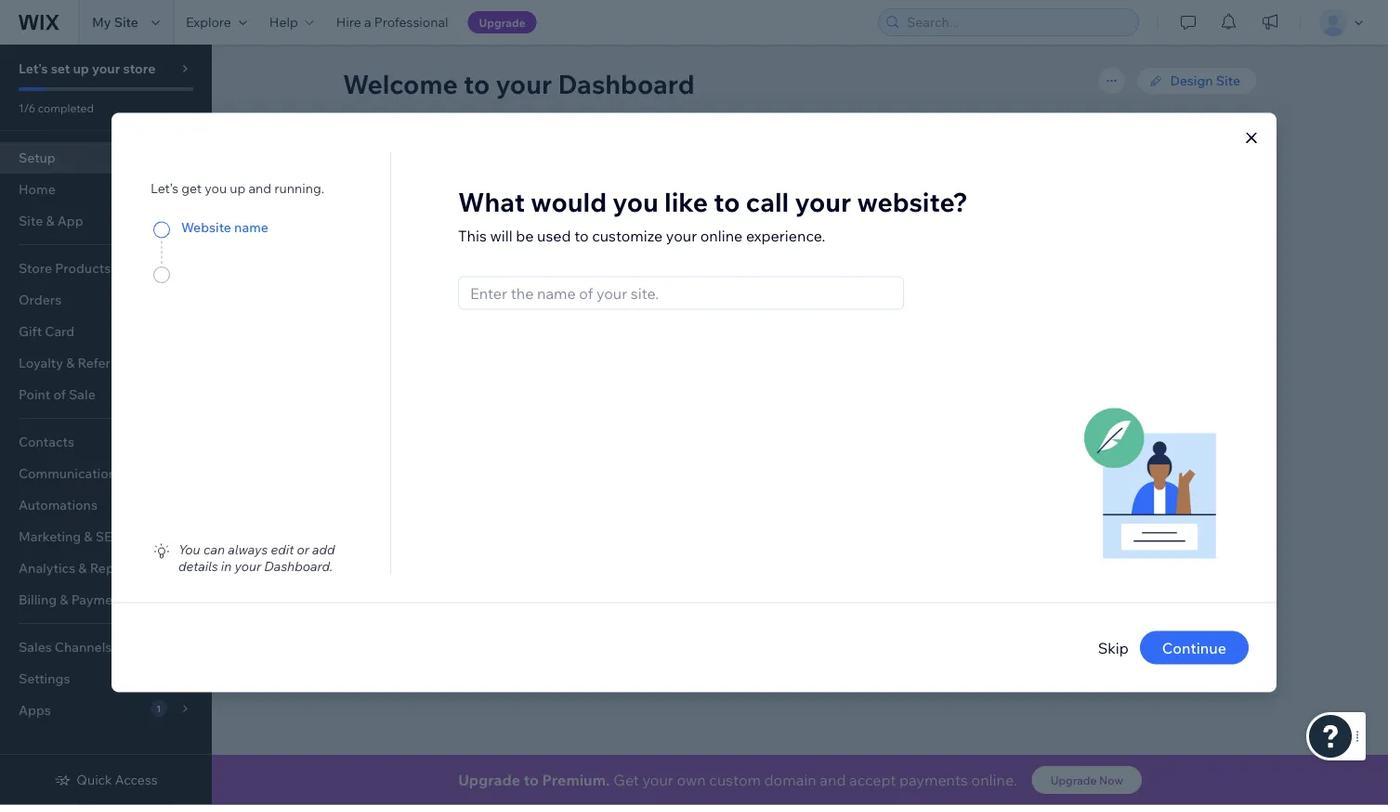 Task type: describe. For each thing, give the bounding box(es) containing it.
add
[[312, 541, 335, 557]]

skip
[[1098, 639, 1129, 657]]

1 vertical spatial set
[[407, 148, 431, 169]]

website?
[[857, 186, 968, 218]]

home link
[[0, 174, 212, 205]]

your inside you can always edit or add details in your dashboard.
[[235, 558, 261, 574]]

online.
[[971, 771, 1017, 790]]

set up payments
[[1104, 414, 1210, 431]]

upgrade for upgrade
[[479, 15, 526, 29]]

experience.
[[746, 226, 825, 245]]

customize
[[592, 226, 663, 245]]

you can always edit or add details in your dashboard.
[[178, 541, 335, 574]]

let's
[[151, 180, 178, 196]]

a for custom
[[457, 263, 464, 279]]

welcome
[[343, 67, 458, 100]]

you
[[178, 541, 200, 557]]

find
[[401, 307, 428, 323]]

site inside button
[[1185, 518, 1210, 535]]

0 vertical spatial design
[[1170, 72, 1213, 89]]

type
[[513, 216, 541, 232]]

to left premium.
[[524, 771, 539, 790]]

to down the upgrade button
[[464, 67, 490, 100]]

1/6
[[19, 101, 35, 115]]

point
[[19, 386, 50, 403]]

connect
[[401, 263, 454, 279]]

quick
[[76, 772, 112, 788]]

get
[[614, 771, 639, 790]]

your down the upgrade button
[[496, 67, 552, 100]]

point of sale link
[[0, 379, 212, 411]]

1 horizontal spatial let's
[[365, 148, 403, 169]]

perfect
[[461, 307, 505, 323]]

website
[[181, 219, 231, 236]]

professional
[[374, 14, 448, 30]]

let's set up your store inside sidebar element
[[19, 60, 156, 77]]

my site
[[92, 14, 138, 30]]

a for professional
[[364, 14, 371, 30]]

and for domain
[[557, 307, 580, 323]]

name
[[234, 219, 268, 236]]

0 horizontal spatial custom
[[467, 263, 514, 279]]

can
[[203, 541, 225, 557]]

1 horizontal spatial custom
[[709, 771, 761, 790]]

upgrade now button
[[1032, 766, 1142, 794]]

help
[[269, 14, 298, 30]]

access
[[115, 772, 158, 788]]

dashboard
[[558, 67, 695, 100]]

set up shipping button
[[1093, 461, 1226, 489]]

update your store type
[[401, 216, 541, 232]]

be
[[516, 226, 534, 245]]

it
[[626, 307, 634, 323]]

dashboard.
[[264, 558, 333, 574]]

payments
[[1149, 414, 1210, 431]]

in for a
[[637, 307, 648, 323]]

set for set up payments
[[1104, 414, 1125, 431]]

what
[[458, 186, 525, 218]]

your right update
[[449, 216, 476, 232]]

and for up
[[249, 180, 271, 196]]

2 vertical spatial a
[[651, 307, 658, 323]]

running.
[[274, 180, 324, 196]]

let's inside sidebar element
[[19, 60, 48, 77]]

used
[[537, 226, 571, 245]]

to right the used at left
[[574, 226, 589, 245]]

secure
[[582, 307, 623, 323]]

set up shipping
[[1110, 466, 1210, 483]]

always
[[228, 541, 268, 557]]

Enter the name of your site. field
[[465, 277, 897, 309]]

will
[[490, 226, 512, 245]]

website name
[[181, 219, 268, 236]]

details
[[178, 558, 218, 574]]

set inside sidebar element
[[51, 60, 70, 77]]

set up payments button
[[1088, 409, 1226, 437]]

up for shipping
[[1133, 466, 1151, 483]]

design site button
[[1123, 513, 1226, 541]]

upgrade now
[[1051, 773, 1123, 787]]

like
[[664, 186, 708, 218]]

skip button
[[1098, 637, 1129, 659]]

let's get you up and running.
[[151, 180, 324, 196]]

accept
[[849, 771, 896, 790]]

hire a professional
[[336, 14, 448, 30]]

upgrade for upgrade now
[[1051, 773, 1097, 787]]

your inside sidebar element
[[92, 60, 120, 77]]

your up experience. on the top of the page
[[795, 186, 851, 218]]

find your perfect domain and secure it in a few clicks.
[[401, 307, 722, 323]]

quick access button
[[54, 772, 158, 789]]

your right find
[[431, 307, 458, 323]]

welcome to your dashboard
[[343, 67, 695, 100]]

completed
[[38, 101, 94, 115]]



Task type: locate. For each thing, give the bounding box(es) containing it.
a right hire
[[364, 14, 371, 30]]

1 vertical spatial set
[[1110, 466, 1131, 483]]

upgrade
[[479, 15, 526, 29], [458, 771, 520, 790], [1051, 773, 1097, 787]]

home
[[19, 181, 56, 197]]

get
[[181, 180, 202, 196]]

site
[[114, 14, 138, 30], [1216, 72, 1240, 89], [1185, 518, 1210, 535]]

0 vertical spatial a
[[364, 14, 371, 30]]

2 vertical spatial up
[[230, 180, 246, 196]]

0 vertical spatial up
[[1128, 414, 1146, 431]]

to up online
[[714, 186, 740, 218]]

0 vertical spatial in
[[637, 307, 648, 323]]

0 vertical spatial set
[[51, 60, 70, 77]]

you inside what would you like to call your website? this will be used to customize your online experience.
[[613, 186, 658, 218]]

up inside button
[[1128, 414, 1146, 431]]

help button
[[258, 0, 325, 45]]

let's up 1/6
[[19, 60, 48, 77]]

1 vertical spatial up
[[1133, 466, 1151, 483]]

and left running.
[[249, 180, 271, 196]]

sidebar element
[[0, 45, 212, 805]]

1 horizontal spatial let's set up your store
[[365, 148, 541, 169]]

1 vertical spatial design site
[[1140, 518, 1210, 535]]

your up what
[[459, 148, 496, 169]]

set left payments
[[1104, 414, 1125, 431]]

you for up
[[205, 180, 227, 196]]

set for set up shipping
[[1110, 466, 1131, 483]]

hire
[[336, 14, 361, 30]]

a right connect
[[457, 263, 464, 279]]

custom down will
[[467, 263, 514, 279]]

1 horizontal spatial set
[[407, 148, 431, 169]]

1 vertical spatial and
[[557, 307, 580, 323]]

0 vertical spatial store
[[123, 60, 156, 77]]

your down my
[[92, 60, 120, 77]]

settings link
[[0, 663, 212, 695]]

0 horizontal spatial and
[[249, 180, 271, 196]]

2 vertical spatial and
[[820, 771, 846, 790]]

1 vertical spatial custom
[[709, 771, 761, 790]]

domain left accept
[[764, 771, 816, 790]]

in for your
[[221, 558, 232, 574]]

my
[[92, 14, 111, 30]]

domain for custom
[[517, 263, 563, 279]]

0 vertical spatial let's
[[19, 60, 48, 77]]

2 horizontal spatial up
[[435, 148, 456, 169]]

0 vertical spatial and
[[249, 180, 271, 196]]

clicks.
[[686, 307, 722, 323]]

store
[[123, 60, 156, 77], [499, 148, 541, 169], [479, 216, 510, 232]]

design
[[1170, 72, 1213, 89], [1140, 518, 1182, 535]]

what would you like to call your website? this will be used to customize your online experience.
[[458, 186, 968, 245]]

0 horizontal spatial let's
[[19, 60, 48, 77]]

2 vertical spatial domain
[[764, 771, 816, 790]]

automations link
[[0, 490, 212, 521]]

1 horizontal spatial site
[[1185, 518, 1210, 535]]

1 horizontal spatial in
[[637, 307, 648, 323]]

up up update
[[435, 148, 456, 169]]

in down can
[[221, 558, 232, 574]]

1 vertical spatial up
[[435, 148, 456, 169]]

own
[[677, 771, 706, 790]]

set
[[1104, 414, 1125, 431], [1110, 466, 1131, 483]]

this
[[458, 226, 487, 245]]

point of sale
[[19, 386, 95, 403]]

call
[[746, 186, 789, 218]]

set up 1/6 completed
[[51, 60, 70, 77]]

let's up update
[[365, 148, 403, 169]]

you
[[205, 180, 227, 196], [613, 186, 658, 218]]

design site link
[[1137, 67, 1257, 95]]

upgrade left premium.
[[458, 771, 520, 790]]

hire a professional link
[[325, 0, 459, 45]]

2 horizontal spatial a
[[651, 307, 658, 323]]

Search... field
[[901, 9, 1133, 35]]

set inside 'button'
[[1110, 466, 1131, 483]]

0 vertical spatial let's set up your store
[[19, 60, 156, 77]]

0 horizontal spatial in
[[221, 558, 232, 574]]

and
[[249, 180, 271, 196], [557, 307, 580, 323], [820, 771, 846, 790]]

up inside sidebar element
[[73, 60, 89, 77]]

custom
[[467, 263, 514, 279], [709, 771, 761, 790]]

up up website name
[[230, 180, 246, 196]]

continue button
[[1140, 631, 1249, 665]]

a left the few
[[651, 307, 658, 323]]

up left shipping
[[1133, 466, 1151, 483]]

up
[[1128, 414, 1146, 431], [1133, 466, 1151, 483]]

upgrade left now
[[1051, 773, 1097, 787]]

upgrade inside "button"
[[1051, 773, 1097, 787]]

0 horizontal spatial let's set up your store
[[19, 60, 156, 77]]

store inside sidebar element
[[123, 60, 156, 77]]

domain right perfect on the top of page
[[508, 307, 554, 323]]

shipping
[[1154, 466, 1210, 483]]

domain for perfect
[[508, 307, 554, 323]]

let's set up your store up completed
[[19, 60, 156, 77]]

1 vertical spatial design
[[1140, 518, 1182, 535]]

1 vertical spatial store
[[499, 148, 541, 169]]

sale
[[69, 386, 95, 403]]

set
[[51, 60, 70, 77], [407, 148, 431, 169]]

0 horizontal spatial a
[[364, 14, 371, 30]]

1 vertical spatial let's
[[365, 148, 403, 169]]

1 horizontal spatial up
[[230, 180, 246, 196]]

connect a custom domain
[[401, 263, 563, 279]]

1 vertical spatial in
[[221, 558, 232, 574]]

online
[[700, 226, 743, 245]]

1 vertical spatial a
[[457, 263, 464, 279]]

your right the get
[[642, 771, 673, 790]]

upgrade inside button
[[479, 15, 526, 29]]

2 vertical spatial store
[[479, 216, 510, 232]]

0 horizontal spatial up
[[73, 60, 89, 77]]

0 vertical spatial domain
[[517, 263, 563, 279]]

and left secure
[[557, 307, 580, 323]]

settings
[[19, 671, 70, 687]]

domain down the used at left
[[517, 263, 563, 279]]

payments
[[899, 771, 968, 790]]

1 horizontal spatial you
[[613, 186, 658, 218]]

upgrade up "welcome to your dashboard"
[[479, 15, 526, 29]]

of
[[53, 386, 66, 403]]

let's set up your store up what
[[365, 148, 541, 169]]

store left be
[[479, 216, 510, 232]]

2 horizontal spatial site
[[1216, 72, 1240, 89]]

and left accept
[[820, 771, 846, 790]]

setup
[[19, 150, 56, 166]]

continue
[[1162, 639, 1226, 657]]

1 horizontal spatial a
[[457, 263, 464, 279]]

you up customize
[[613, 186, 658, 218]]

domain
[[517, 263, 563, 279], [508, 307, 554, 323], [764, 771, 816, 790]]

your down always at the left bottom of the page
[[235, 558, 261, 574]]

0 vertical spatial site
[[114, 14, 138, 30]]

edit
[[271, 541, 294, 557]]

store up what
[[499, 148, 541, 169]]

quick access
[[76, 772, 158, 788]]

in inside you can always edit or add details in your dashboard.
[[221, 558, 232, 574]]

or
[[297, 541, 309, 557]]

your down like
[[666, 226, 697, 245]]

let's
[[19, 60, 48, 77], [365, 148, 403, 169]]

store down my site
[[123, 60, 156, 77]]

you right get
[[205, 180, 227, 196]]

explore
[[186, 14, 231, 30]]

few
[[661, 307, 683, 323]]

automations
[[19, 497, 97, 513]]

set left shipping
[[1110, 466, 1131, 483]]

premium.
[[542, 771, 610, 790]]

design inside button
[[1140, 518, 1182, 535]]

1 vertical spatial domain
[[508, 307, 554, 323]]

now
[[1099, 773, 1123, 787]]

up inside 'button'
[[1133, 466, 1151, 483]]

upgrade to premium. get your own custom domain and accept payments online.
[[458, 771, 1017, 790]]

design site
[[1170, 72, 1240, 89], [1140, 518, 1210, 535]]

a
[[364, 14, 371, 30], [457, 263, 464, 279], [651, 307, 658, 323]]

custom right own
[[709, 771, 761, 790]]

0 vertical spatial custom
[[467, 263, 514, 279]]

you for like
[[613, 186, 658, 218]]

set up update
[[407, 148, 431, 169]]

setup link
[[0, 142, 212, 174]]

0 vertical spatial set
[[1104, 414, 1125, 431]]

set inside button
[[1104, 414, 1125, 431]]

1 vertical spatial let's set up your store
[[365, 148, 541, 169]]

let's set up your store
[[19, 60, 156, 77], [365, 148, 541, 169]]

up
[[73, 60, 89, 77], [435, 148, 456, 169], [230, 180, 246, 196]]

1 vertical spatial site
[[1216, 72, 1240, 89]]

up up completed
[[73, 60, 89, 77]]

0 vertical spatial up
[[73, 60, 89, 77]]

design site inside button
[[1140, 518, 1210, 535]]

in right it
[[637, 307, 648, 323]]

upgrade for upgrade to premium. get your own custom domain and accept payments online.
[[458, 771, 520, 790]]

2 vertical spatial site
[[1185, 518, 1210, 535]]

0 vertical spatial design site
[[1170, 72, 1240, 89]]

0 horizontal spatial set
[[51, 60, 70, 77]]

update
[[401, 216, 446, 232]]

2 horizontal spatial and
[[820, 771, 846, 790]]

1/6 completed
[[19, 101, 94, 115]]

0 horizontal spatial you
[[205, 180, 227, 196]]

would
[[531, 186, 607, 218]]

1 horizontal spatial and
[[557, 307, 580, 323]]

up left payments
[[1128, 414, 1146, 431]]

0 horizontal spatial site
[[114, 14, 138, 30]]

upgrade button
[[468, 11, 537, 33]]

your
[[92, 60, 120, 77], [496, 67, 552, 100], [459, 148, 496, 169], [795, 186, 851, 218], [449, 216, 476, 232], [666, 226, 697, 245], [431, 307, 458, 323], [235, 558, 261, 574], [642, 771, 673, 790]]

up for payments
[[1128, 414, 1146, 431]]



Task type: vqa. For each thing, say whether or not it's contained in the screenshot.
"be"
yes



